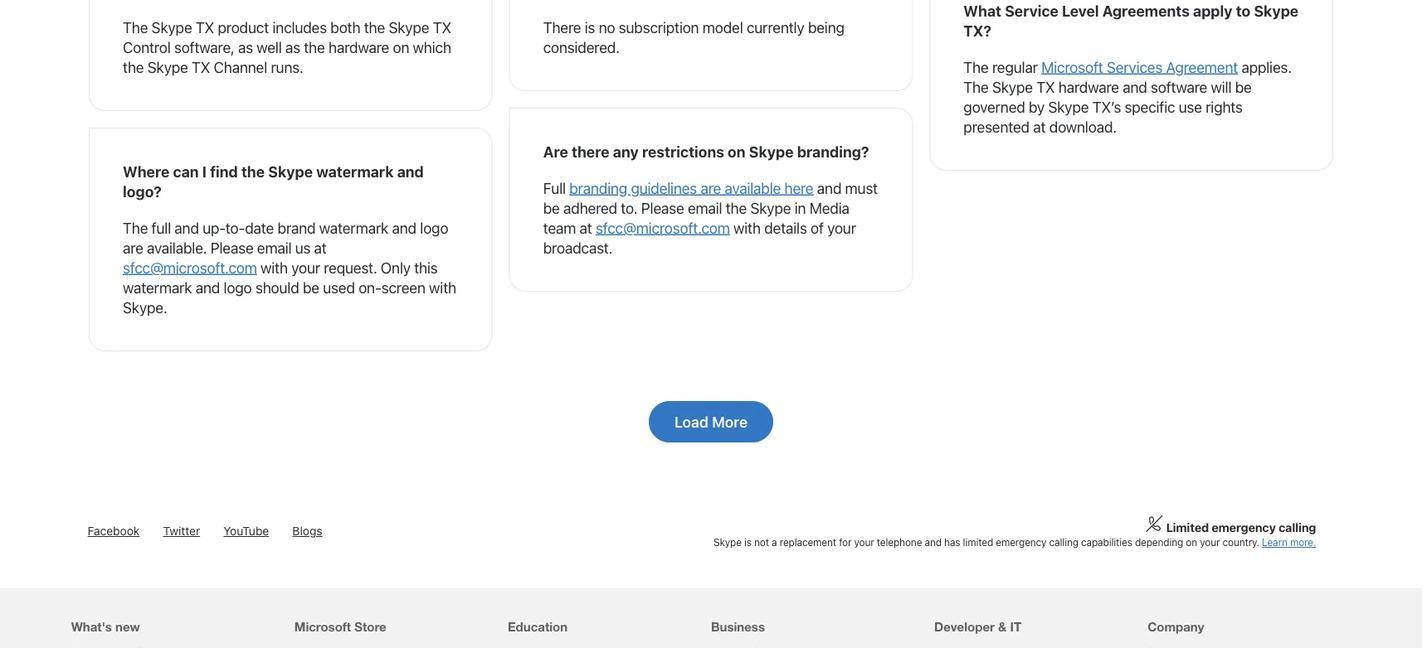 Task type: locate. For each thing, give the bounding box(es) containing it.
more.
[[1290, 538, 1316, 549]]

0 vertical spatial email
[[688, 200, 722, 217]]

as up runs.
[[285, 39, 300, 56]]

hardware inside applies. the skype tx hardware and software will be governed by skype tx's specific use rights presented at download.
[[1058, 78, 1119, 96]]

both
[[330, 19, 360, 36]]

please down to-
[[210, 239, 253, 257]]

by
[[1029, 98, 1045, 116]]

1 horizontal spatial at
[[580, 219, 592, 237]]

2 vertical spatial watermark
[[123, 279, 192, 297]]

new
[[115, 620, 140, 635]]

0 vertical spatial sfcc@microsoft.com link
[[596, 219, 730, 237]]

replacement
[[780, 538, 836, 549]]

logo up this
[[420, 219, 448, 237]]

at down by
[[1033, 118, 1046, 136]]

software
[[1151, 78, 1207, 96]]

sfcc@microsoft.com inside are there any restrictions on skype branding? element
[[596, 219, 730, 237]]

at
[[1033, 118, 1046, 136], [580, 219, 592, 237], [314, 239, 327, 257]]

regular
[[992, 58, 1038, 76]]

where
[[123, 163, 170, 181]]

1 vertical spatial on
[[728, 143, 746, 161]]

1 horizontal spatial microsoft
[[1041, 58, 1103, 76]]

this
[[414, 259, 438, 277]]

1 vertical spatial hardware
[[1058, 78, 1119, 96]]

2 horizontal spatial on
[[1186, 538, 1197, 549]]

youtube link
[[223, 525, 269, 539]]

developer & it
[[934, 620, 1021, 635]]

logo
[[420, 219, 448, 237], [224, 279, 252, 297]]

emergency up the country.
[[1212, 521, 1276, 536]]

on
[[393, 39, 409, 56], [728, 143, 746, 161], [1186, 538, 1197, 549]]

1 horizontal spatial logo
[[420, 219, 448, 237]]

emergency right limited
[[996, 538, 1047, 549]]

0 horizontal spatial hardware
[[329, 39, 389, 56]]

1 horizontal spatial are
[[701, 180, 721, 197]]

are inside the full and up-to-date brand watermark and logo are available. please email us at sfcc@microsoft.com
[[123, 239, 143, 257]]

2 horizontal spatial with
[[733, 219, 761, 237]]

0 vertical spatial on
[[393, 39, 409, 56]]

watermark inside the full and up-to-date brand watermark and logo are available. please email us at sfcc@microsoft.com
[[319, 219, 388, 237]]

to-
[[225, 219, 245, 237]]

being
[[808, 19, 844, 36]]

tx up by
[[1036, 78, 1055, 96]]

developer & it heading
[[934, 589, 1128, 639]]

on down 'limited'
[[1186, 538, 1197, 549]]

0 vertical spatial with
[[733, 219, 761, 237]]

1 vertical spatial be
[[543, 200, 560, 217]]

business heading
[[711, 589, 914, 639]]

it
[[1010, 620, 1021, 635]]

0 vertical spatial at
[[1033, 118, 1046, 136]]

must
[[845, 180, 878, 197]]

as down product
[[238, 39, 253, 56]]

calling left capabilities
[[1049, 538, 1078, 549]]

2 as from the left
[[285, 39, 300, 56]]

1 horizontal spatial sfcc@microsoft.com link
[[596, 219, 730, 237]]

0 horizontal spatial sfcc@microsoft.com
[[123, 259, 257, 277]]

details
[[764, 219, 807, 237]]

0 vertical spatial be
[[1235, 78, 1252, 96]]

0 horizontal spatial with
[[261, 259, 288, 277]]

learn
[[1262, 538, 1287, 549]]

tx's
[[1092, 98, 1121, 116]]

on left which
[[393, 39, 409, 56]]

tx down software,
[[192, 58, 210, 76]]

considered.
[[543, 39, 620, 56]]

1 horizontal spatial please
[[641, 200, 684, 217]]

&
[[998, 620, 1007, 635]]

watermark inside 'where can i find the skype watermark and logo?'
[[316, 163, 394, 181]]

on up "available" on the right top of page
[[728, 143, 746, 161]]

microsoft up tx's
[[1041, 58, 1103, 76]]

not
[[754, 538, 769, 549]]

your right for at the bottom of page
[[854, 538, 874, 549]]

1 horizontal spatial sfcc@microsoft.com
[[596, 219, 730, 237]]

1 vertical spatial logo
[[224, 279, 252, 297]]

0 vertical spatial is
[[585, 19, 595, 36]]

0 horizontal spatial on
[[393, 39, 409, 56]]

skype.
[[123, 299, 167, 317]]

model
[[703, 19, 743, 36]]

0 vertical spatial logo
[[420, 219, 448, 237]]

2 horizontal spatial be
[[1235, 78, 1252, 96]]

your down the us
[[291, 259, 320, 277]]

at inside the full and up-to-date brand watermark and logo are available. please email us at sfcc@microsoft.com
[[314, 239, 327, 257]]

the down control
[[123, 58, 144, 76]]

2 vertical spatial on
[[1186, 538, 1197, 549]]

tx?
[[964, 22, 991, 40]]

email down "branding guidelines are available here" link
[[688, 200, 722, 217]]

limited
[[1166, 521, 1209, 536]]

developer
[[934, 620, 995, 635]]

screen
[[381, 279, 425, 297]]

country.
[[1223, 538, 1259, 549]]

your inside with details of your broadcast.
[[827, 219, 856, 237]]

are there any restrictions on skype branding? element
[[509, 108, 913, 292]]

1 vertical spatial email
[[257, 239, 291, 257]]

is
[[585, 19, 595, 36], [744, 538, 752, 549]]

1 vertical spatial emergency
[[996, 538, 1047, 549]]

services
[[1107, 58, 1162, 76]]

1 vertical spatial watermark
[[319, 219, 388, 237]]

0 vertical spatial please
[[641, 200, 684, 217]]

email
[[688, 200, 722, 217], [257, 239, 291, 257]]

sfcc@microsoft.com down to.
[[596, 219, 730, 237]]

facebook
[[88, 525, 140, 539]]

1 as from the left
[[238, 39, 253, 56]]

well
[[257, 39, 282, 56]]

load
[[674, 414, 708, 431]]

skype up brand
[[268, 163, 313, 181]]

the right find
[[241, 163, 265, 181]]

0 horizontal spatial email
[[257, 239, 291, 257]]

0 horizontal spatial be
[[303, 279, 319, 297]]

as
[[238, 39, 253, 56], [285, 39, 300, 56]]

the inside 'where can i find the skype watermark and logo?'
[[241, 163, 265, 181]]

us
[[295, 239, 310, 257]]

at down adhered
[[580, 219, 592, 237]]

1 vertical spatial calling
[[1049, 538, 1078, 549]]

company
[[1148, 620, 1204, 635]]

please down guidelines
[[641, 200, 684, 217]]

1 vertical spatial with
[[261, 259, 288, 277]]

be right will
[[1235, 78, 1252, 96]]

with down this
[[429, 279, 456, 297]]

the down "available" on the right top of page
[[726, 200, 747, 217]]

2 vertical spatial be
[[303, 279, 319, 297]]

be left used on the left
[[303, 279, 319, 297]]

hardware down the regular microsoft services agreement
[[1058, 78, 1119, 96]]

skype left not on the right bottom of the page
[[714, 538, 742, 549]]

0 vertical spatial watermark
[[316, 163, 394, 181]]

hardware down both
[[329, 39, 389, 56]]

the down tx?
[[964, 58, 989, 76]]

1 vertical spatial is
[[744, 538, 752, 549]]

tx inside applies. the skype tx hardware and software will be governed by skype tx's specific use rights presented at download.
[[1036, 78, 1055, 96]]

microsoft services agreement link
[[1041, 58, 1238, 76]]

twitter link
[[163, 525, 200, 539]]

email inside the full and up-to-date brand watermark and logo are available. please email us at sfcc@microsoft.com
[[257, 239, 291, 257]]

here
[[784, 180, 813, 197]]

1 horizontal spatial as
[[285, 39, 300, 56]]

is left not on the right bottom of the page
[[744, 538, 752, 549]]

the up governed
[[964, 78, 989, 96]]

skype up control
[[151, 19, 192, 36]]

are left available. at left
[[123, 239, 143, 257]]

microsoft inside what service level agreements apply to skype tx? element
[[1041, 58, 1103, 76]]

the inside the skype tx product includes both the skype tx control software, as well as the hardware on which the skype tx channel runs.
[[123, 19, 148, 36]]

at inside and must be adhered to. please email the skype in media team at
[[580, 219, 592, 237]]

on inside the skype tx product includes both the skype tx control software, as well as the hardware on which the skype tx channel runs.
[[393, 39, 409, 56]]

1 vertical spatial please
[[210, 239, 253, 257]]

1 horizontal spatial on
[[728, 143, 746, 161]]

apply
[[1193, 2, 1233, 20]]

0 horizontal spatial as
[[238, 39, 253, 56]]

which
[[413, 39, 451, 56]]

be inside 'with your request. only this watermark and logo should be used on-screen with skype.'
[[303, 279, 319, 297]]

the regular microsoft services agreement
[[964, 58, 1238, 76]]

the
[[123, 19, 148, 36], [964, 58, 989, 76], [964, 78, 989, 96], [123, 219, 148, 237]]

1 horizontal spatial email
[[688, 200, 722, 217]]

please inside the full and up-to-date brand watermark and logo are available. please email us at sfcc@microsoft.com
[[210, 239, 253, 257]]

1 horizontal spatial is
[[744, 538, 752, 549]]

there is no subscription model currently being considered.
[[543, 19, 844, 56]]

be
[[1235, 78, 1252, 96], [543, 200, 560, 217], [303, 279, 319, 297]]

the up control
[[123, 19, 148, 36]]

skype right to
[[1254, 2, 1299, 20]]

blogs
[[292, 525, 322, 539]]

0 vertical spatial emergency
[[1212, 521, 1276, 536]]

0 vertical spatial are
[[701, 180, 721, 197]]

1 horizontal spatial be
[[543, 200, 560, 217]]

0 horizontal spatial emergency
[[996, 538, 1047, 549]]

0 horizontal spatial please
[[210, 239, 253, 257]]

0 vertical spatial hardware
[[329, 39, 389, 56]]

be down full
[[543, 200, 560, 217]]

are there any restrictions on skype branding?
[[543, 143, 869, 161]]

0 vertical spatial microsoft
[[1041, 58, 1103, 76]]

2 horizontal spatial at
[[1033, 118, 1046, 136]]

with inside with details of your broadcast.
[[733, 219, 761, 237]]

the right both
[[364, 19, 385, 36]]

sfcc@microsoft.com link down available. at left
[[123, 259, 257, 277]]

the left full
[[123, 219, 148, 237]]

your down media
[[827, 219, 856, 237]]

skype up details
[[750, 200, 791, 217]]

1 vertical spatial at
[[580, 219, 592, 237]]

0 horizontal spatial logo
[[224, 279, 252, 297]]

the inside applies. the skype tx hardware and software will be governed by skype tx's specific use rights presented at download.
[[964, 78, 989, 96]]

there
[[572, 143, 609, 161]]

what's
[[71, 620, 112, 635]]

currently
[[747, 19, 804, 36]]

2 vertical spatial with
[[429, 279, 456, 297]]

download.
[[1049, 118, 1117, 136]]

skype down control
[[147, 58, 188, 76]]

for
[[839, 538, 851, 549]]

i
[[202, 163, 207, 181]]

0 vertical spatial calling
[[1279, 521, 1316, 536]]

where can i find the skype watermark and logo? element
[[89, 128, 493, 352]]

please inside and must be adhered to. please email the skype in media team at
[[641, 200, 684, 217]]

what's new heading
[[71, 589, 274, 639]]

1 vertical spatial sfcc@microsoft.com link
[[123, 259, 257, 277]]

email down date
[[257, 239, 291, 257]]

are down are there any restrictions on skype branding? at the top of the page
[[701, 180, 721, 197]]

0 vertical spatial sfcc@microsoft.com
[[596, 219, 730, 237]]

the inside the full and up-to-date brand watermark and logo are available. please email us at sfcc@microsoft.com
[[123, 219, 148, 237]]

watermark
[[316, 163, 394, 181], [319, 219, 388, 237], [123, 279, 192, 297]]

1 vertical spatial microsoft
[[294, 620, 351, 635]]

broadcast.
[[543, 239, 612, 257]]

to
[[1236, 2, 1251, 20]]

available.
[[147, 239, 207, 257]]

sfcc@microsoft.com link inside where can i find the skype watermark and logo? element
[[123, 259, 257, 277]]

calling up more.
[[1279, 521, 1316, 536]]

microsoft
[[1041, 58, 1103, 76], [294, 620, 351, 635]]

main content
[[0, 0, 1422, 477]]

tx up software,
[[196, 19, 214, 36]]

and inside 'where can i find the skype watermark and logo?'
[[397, 163, 424, 181]]

with left details
[[733, 219, 761, 237]]

be inside and must be adhered to. please email the skype in media team at
[[543, 200, 560, 217]]

0 horizontal spatial microsoft
[[294, 620, 351, 635]]

skype inside what service level agreements apply to skype tx?
[[1254, 2, 1299, 20]]

at right the us
[[314, 239, 327, 257]]

sfcc@microsoft.com link down to.
[[596, 219, 730, 237]]

where can i find the skype watermark and logo?
[[123, 163, 424, 201]]

skype
[[1254, 2, 1299, 20], [151, 19, 192, 36], [389, 19, 429, 36], [147, 58, 188, 76], [992, 78, 1033, 96], [1048, 98, 1089, 116], [749, 143, 794, 161], [268, 163, 313, 181], [750, 200, 791, 217], [714, 538, 742, 549]]

1 vertical spatial sfcc@microsoft.com
[[123, 259, 257, 277]]

skype up "available" on the right top of page
[[749, 143, 794, 161]]

with up should
[[261, 259, 288, 277]]

skype inside limited emergency calling skype is not a replacement for your telephone and has limited emergency calling capabilities depending on your country. learn more.
[[714, 538, 742, 549]]

is left "no" on the top of page
[[585, 19, 595, 36]]

store
[[354, 620, 386, 635]]

0 horizontal spatial calling
[[1049, 538, 1078, 549]]

logo left should
[[224, 279, 252, 297]]

0 horizontal spatial is
[[585, 19, 595, 36]]

guidelines
[[631, 180, 697, 197]]

0 horizontal spatial at
[[314, 239, 327, 257]]

load more
[[674, 414, 748, 431]]

applies.
[[1242, 58, 1292, 76]]

at inside applies. the skype tx hardware and software will be governed by skype tx's specific use rights presented at download.
[[1033, 118, 1046, 136]]

microsoft store
[[294, 620, 386, 635]]

2 vertical spatial at
[[314, 239, 327, 257]]

includes
[[273, 19, 327, 36]]

microsoft left "store"
[[294, 620, 351, 635]]

brand
[[278, 219, 316, 237]]

agreements
[[1102, 2, 1190, 20]]

0 horizontal spatial sfcc@microsoft.com link
[[123, 259, 257, 277]]

0 horizontal spatial are
[[123, 239, 143, 257]]

1 horizontal spatial hardware
[[1058, 78, 1119, 96]]

1 vertical spatial are
[[123, 239, 143, 257]]

sfcc@microsoft.com down available. at left
[[123, 259, 257, 277]]

on inside limited emergency calling skype is not a replacement for your telephone and has limited emergency calling capabilities depending on your country. learn more.
[[1186, 538, 1197, 549]]



Task type: describe. For each thing, give the bounding box(es) containing it.
education heading
[[508, 589, 701, 639]]

microsoft store heading
[[294, 589, 488, 639]]

service
[[1005, 2, 1058, 20]]

can
[[173, 163, 199, 181]]

any
[[613, 143, 639, 161]]

1 horizontal spatial with
[[429, 279, 456, 297]]

be inside applies. the skype tx hardware and software will be governed by skype tx's specific use rights presented at download.
[[1235, 78, 1252, 96]]

limited emergency calling skype is not a replacement for your telephone and has limited emergency calling capabilities depending on your country. learn more.
[[714, 521, 1316, 549]]

agreement
[[1166, 58, 1238, 76]]

and inside limited emergency calling skype is not a replacement for your telephone and has limited emergency calling capabilities depending on your country. learn more.
[[925, 538, 942, 549]]

a
[[772, 538, 777, 549]]

skype down regular
[[992, 78, 1033, 96]]

what
[[964, 2, 1001, 20]]

date
[[245, 219, 274, 237]]

the for the regular microsoft services agreement
[[964, 58, 989, 76]]

software,
[[174, 39, 234, 56]]

what's new
[[71, 620, 140, 635]]

company heading
[[1148, 589, 1341, 639]]

the down the includes
[[304, 39, 325, 56]]

the for the skype tx product includes both the skype tx control software, as well as the hardware on which the skype tx channel runs.
[[123, 19, 148, 36]]

youtube
[[223, 525, 269, 539]]

is inside limited emergency calling skype is not a replacement for your telephone and has limited emergency calling capabilities depending on your country. learn more.
[[744, 538, 752, 549]]

telephone
[[877, 538, 922, 549]]

of
[[811, 219, 824, 237]]

and inside 'with your request. only this watermark and logo should be used on-screen with skype.'
[[196, 279, 220, 297]]

1 horizontal spatial calling
[[1279, 521, 1316, 536]]

more
[[712, 414, 748, 431]]

the for the full and up-to-date brand watermark and logo are available. please email us at sfcc@microsoft.com
[[123, 219, 148, 237]]

presented
[[964, 118, 1030, 136]]

rights
[[1206, 98, 1243, 116]]

media
[[809, 200, 849, 217]]

branding?
[[797, 143, 869, 161]]

education
[[508, 620, 568, 635]]

branding guidelines are available here link
[[569, 180, 813, 197]]

the skype tx product includes both the skype tx control software, as well as the hardware on which the skype tx channel runs.
[[123, 19, 451, 76]]

facebook link
[[88, 525, 140, 539]]

skype inside and must be adhered to. please email the skype in media team at
[[750, 200, 791, 217]]

limited
[[963, 538, 993, 549]]

level
[[1062, 2, 1099, 20]]

to.
[[621, 200, 637, 217]]

tx up which
[[433, 19, 451, 36]]

skype up download.
[[1048, 98, 1089, 116]]

find
[[210, 163, 238, 181]]

full
[[543, 180, 566, 197]]

adhered
[[563, 200, 617, 217]]

microsoft inside heading
[[294, 620, 351, 635]]

learn more. link
[[1262, 538, 1316, 549]]

twitter
[[163, 525, 200, 539]]

load more button
[[649, 402, 773, 443]]

watermark inside 'with your request. only this watermark and logo should be used on-screen with skype.'
[[123, 279, 192, 297]]

full
[[151, 219, 171, 237]]

with your request. only this watermark and logo should be used on-screen with skype.
[[123, 259, 456, 317]]

request.
[[324, 259, 377, 277]]

sfcc@microsoft.com inside the full and up-to-date brand watermark and logo are available. please email us at sfcc@microsoft.com
[[123, 259, 257, 277]]

skype inside 'where can i find the skype watermark and logo?'
[[268, 163, 313, 181]]

skype up which
[[389, 19, 429, 36]]

with for details
[[733, 219, 761, 237]]

the full and up-to-date brand watermark and logo are available. please email us at sfcc@microsoft.com
[[123, 219, 448, 277]]

and inside applies. the skype tx hardware and software will be governed by skype tx's specific use rights presented at download.
[[1123, 78, 1147, 96]]

subscription
[[619, 19, 699, 36]]

with for your
[[261, 259, 288, 277]]

1 horizontal spatial emergency
[[1212, 521, 1276, 536]]

logo inside 'with your request. only this watermark and logo should be used on-screen with skype.'
[[224, 279, 252, 297]]

the inside and must be adhered to. please email the skype in media team at
[[726, 200, 747, 217]]

footer resource links element
[[0, 589, 1422, 649]]

no
[[599, 19, 615, 36]]

used
[[323, 279, 355, 297]]

business
[[711, 620, 765, 635]]

up-
[[203, 219, 225, 237]]

control
[[123, 39, 171, 56]]

what service level agreements apply to skype tx?
[[964, 2, 1299, 40]]

in
[[795, 200, 806, 217]]

and inside and must be adhered to. please email the skype in media team at
[[817, 180, 841, 197]]

your down 'limited'
[[1200, 538, 1220, 549]]

channel
[[214, 58, 267, 76]]

is inside there is no subscription model currently being considered.
[[585, 19, 595, 36]]

on-
[[358, 279, 381, 297]]

only
[[381, 259, 411, 277]]

main content containing what service level agreements apply to skype tx?
[[0, 0, 1422, 477]]

email inside and must be adhered to. please email the skype in media team at
[[688, 200, 722, 217]]

specific
[[1125, 98, 1175, 116]]

your inside 'with your request. only this watermark and logo should be used on-screen with skype.'
[[291, 259, 320, 277]]

hardware inside the skype tx product includes both the skype tx control software, as well as the hardware on which the skype tx channel runs.
[[329, 39, 389, 56]]

team
[[543, 219, 576, 237]]

blogs link
[[292, 525, 322, 539]]

what service level agreements apply to skype tx? element
[[930, 0, 1333, 171]]

will
[[1211, 78, 1231, 96]]

depending
[[1135, 538, 1183, 549]]

applies. the skype tx hardware and software will be governed by skype tx's specific use rights presented at download.
[[964, 58, 1292, 136]]

with details of your broadcast.
[[543, 219, 856, 257]]

restrictions
[[642, 143, 724, 161]]

logo inside the full and up-to-date brand watermark and logo are available. please email us at sfcc@microsoft.com
[[420, 219, 448, 237]]

has
[[944, 538, 960, 549]]

available
[[725, 180, 781, 197]]

branding
[[569, 180, 627, 197]]

there
[[543, 19, 581, 36]]

logo?
[[123, 183, 162, 201]]



Task type: vqa. For each thing, say whether or not it's contained in the screenshot.
the includes
yes



